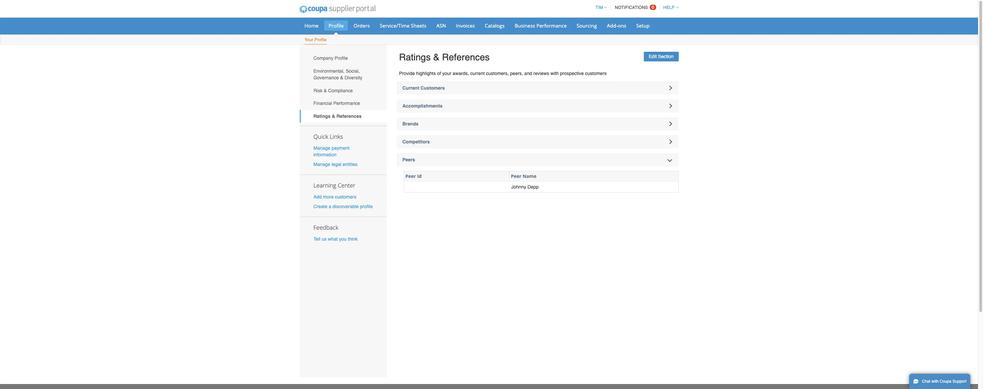 Task type: describe. For each thing, give the bounding box(es) containing it.
manage for manage payment information
[[314, 146, 330, 151]]

tell
[[314, 237, 321, 242]]

johnny
[[511, 185, 526, 190]]

edit
[[649, 54, 657, 59]]

invoices
[[456, 22, 475, 29]]

peers,
[[510, 71, 523, 76]]

service/time sheets link
[[376, 21, 431, 31]]

coupa supplier portal image
[[295, 1, 380, 18]]

quick
[[314, 133, 328, 141]]

governance
[[314, 75, 339, 81]]

1 horizontal spatial ratings
[[399, 52, 431, 63]]

learning center
[[314, 182, 355, 190]]

& inside 'link'
[[332, 114, 335, 119]]

brands heading
[[397, 117, 679, 131]]

customers
[[421, 85, 445, 91]]

performance for financial performance
[[333, 101, 360, 106]]

name
[[523, 173, 537, 180]]

section
[[658, 54, 674, 59]]

current customers
[[403, 85, 445, 91]]

payment
[[332, 146, 350, 151]]

and
[[525, 71, 532, 76]]

service/time
[[380, 22, 410, 29]]

provide highlights of your awards, current customers, peers, and reviews with prospective customers
[[399, 71, 607, 76]]

add-ons
[[607, 22, 626, 29]]

add
[[314, 195, 322, 200]]

orders link
[[349, 21, 374, 31]]

risk & compliance
[[314, 88, 353, 93]]

0 vertical spatial ratings & references
[[399, 52, 490, 63]]

manage payment information
[[314, 146, 350, 158]]

peers
[[403, 157, 415, 163]]

notifications
[[615, 5, 648, 10]]

notifications 0
[[615, 5, 654, 10]]

0 vertical spatial customers
[[585, 71, 607, 76]]

ons
[[618, 22, 626, 29]]

navigation containing notifications 0
[[593, 1, 679, 14]]

feedback
[[314, 224, 338, 232]]

reviews
[[534, 71, 549, 76]]

invoices link
[[452, 21, 479, 31]]

sheets
[[411, 22, 427, 29]]

peer for peer name
[[511, 173, 522, 180]]

company profile link
[[300, 52, 387, 65]]

manage legal entities
[[314, 162, 358, 167]]

catalogs
[[485, 22, 505, 29]]

edit section
[[649, 54, 674, 59]]

current customers heading
[[397, 81, 679, 95]]

a
[[329, 204, 331, 210]]

manage payment information link
[[314, 146, 350, 158]]

your profile link
[[304, 36, 327, 45]]

brands button
[[397, 117, 679, 131]]

setup link
[[632, 21, 654, 31]]

create a discoverable profile link
[[314, 204, 373, 210]]

your
[[305, 37, 313, 42]]

peers heading
[[397, 153, 679, 167]]

accomplishments
[[403, 103, 443, 109]]

more
[[323, 195, 334, 200]]

ratings & references inside 'link'
[[314, 114, 362, 119]]

add-
[[607, 22, 618, 29]]

setup
[[636, 22, 650, 29]]

current
[[470, 71, 485, 76]]

& up of
[[433, 52, 440, 63]]

orders
[[354, 22, 370, 29]]

your profile
[[305, 37, 327, 42]]

sourcing link
[[573, 21, 602, 31]]

create a discoverable profile
[[314, 204, 373, 210]]

environmental,
[[314, 69, 345, 74]]

profile for your profile
[[315, 37, 327, 42]]

& inside environmental, social, governance & diversity
[[340, 75, 343, 81]]

think
[[348, 237, 358, 242]]

manage legal entities link
[[314, 162, 358, 167]]

financial
[[314, 101, 332, 106]]

1 horizontal spatial references
[[442, 52, 490, 63]]

depp
[[528, 185, 539, 190]]

tim
[[596, 5, 603, 10]]

tim link
[[593, 5, 607, 10]]

entities
[[343, 162, 358, 167]]

with inside button
[[932, 380, 939, 385]]

competitors
[[403, 139, 430, 145]]



Task type: vqa. For each thing, say whether or not it's contained in the screenshot.
topmost 'navigation'
no



Task type: locate. For each thing, give the bounding box(es) containing it.
manage up information
[[314, 146, 330, 151]]

2 vertical spatial profile
[[335, 56, 348, 61]]

ratings
[[399, 52, 431, 63], [314, 114, 331, 119]]

id
[[417, 173, 422, 180]]

profile up environmental, social, governance & diversity link
[[335, 56, 348, 61]]

compliance
[[328, 88, 353, 93]]

0 horizontal spatial performance
[[333, 101, 360, 106]]

with right chat
[[932, 380, 939, 385]]

ratings & references link
[[300, 110, 387, 123]]

your
[[442, 71, 452, 76]]

risk & compliance link
[[300, 84, 387, 97]]

performance
[[537, 22, 567, 29], [333, 101, 360, 106]]

legal
[[332, 162, 342, 167]]

& left diversity
[[340, 75, 343, 81]]

&
[[433, 52, 440, 63], [340, 75, 343, 81], [324, 88, 327, 93], [332, 114, 335, 119]]

1 manage from the top
[[314, 146, 330, 151]]

ratings down financial
[[314, 114, 331, 119]]

& down financial performance
[[332, 114, 335, 119]]

provide
[[399, 71, 415, 76]]

customers up discoverable
[[335, 195, 357, 200]]

current
[[403, 85, 419, 91]]

ratings inside 'link'
[[314, 114, 331, 119]]

what
[[328, 237, 338, 242]]

peers button
[[397, 153, 679, 167]]

1 vertical spatial manage
[[314, 162, 330, 167]]

help link
[[661, 5, 679, 10]]

us
[[322, 237, 327, 242]]

1 horizontal spatial performance
[[537, 22, 567, 29]]

1 vertical spatial with
[[932, 380, 939, 385]]

brands
[[403, 121, 419, 127]]

environmental, social, governance & diversity
[[314, 69, 362, 81]]

environmental, social, governance & diversity link
[[300, 65, 387, 84]]

discoverable
[[333, 204, 359, 210]]

profile for company profile
[[335, 56, 348, 61]]

manage inside "manage payment information"
[[314, 146, 330, 151]]

references inside 'link'
[[337, 114, 362, 119]]

peer left id
[[406, 173, 416, 180]]

prospective
[[560, 71, 584, 76]]

0 vertical spatial performance
[[537, 22, 567, 29]]

1 vertical spatial customers
[[335, 195, 357, 200]]

customers,
[[486, 71, 509, 76]]

performance for business performance
[[537, 22, 567, 29]]

asn link
[[432, 21, 451, 31]]

0 horizontal spatial ratings & references
[[314, 114, 362, 119]]

0
[[652, 5, 654, 10]]

0 horizontal spatial ratings
[[314, 114, 331, 119]]

peer up johnny
[[511, 173, 522, 180]]

edit section link
[[644, 52, 679, 61]]

financial performance link
[[300, 97, 387, 110]]

performance down risk & compliance link
[[333, 101, 360, 106]]

profile down "coupa supplier portal" image
[[329, 22, 344, 29]]

1 horizontal spatial with
[[932, 380, 939, 385]]

catalogs link
[[481, 21, 509, 31]]

chat
[[922, 380, 931, 385]]

references down financial performance link
[[337, 114, 362, 119]]

peer name
[[511, 173, 537, 180]]

risk
[[314, 88, 323, 93]]

0 horizontal spatial references
[[337, 114, 362, 119]]

service/time sheets
[[380, 22, 427, 29]]

1 vertical spatial performance
[[333, 101, 360, 106]]

help
[[664, 5, 675, 10]]

of
[[437, 71, 441, 76]]

0 horizontal spatial customers
[[335, 195, 357, 200]]

with right reviews
[[551, 71, 559, 76]]

diversity
[[345, 75, 362, 81]]

0 vertical spatial ratings
[[399, 52, 431, 63]]

asn
[[437, 22, 446, 29]]

add more customers link
[[314, 195, 357, 200]]

ratings & references up your
[[399, 52, 490, 63]]

competitors heading
[[397, 135, 679, 149]]

0 vertical spatial with
[[551, 71, 559, 76]]

highlights
[[416, 71, 436, 76]]

2 peer from the left
[[511, 173, 522, 180]]

customers right prospective
[[585, 71, 607, 76]]

company
[[314, 56, 333, 61]]

financial performance
[[314, 101, 360, 106]]

current customers button
[[397, 81, 679, 95]]

0 vertical spatial manage
[[314, 146, 330, 151]]

1 vertical spatial ratings
[[314, 114, 331, 119]]

support
[[953, 380, 967, 385]]

1 vertical spatial profile
[[315, 37, 327, 42]]

0 vertical spatial references
[[442, 52, 490, 63]]

references up awards,
[[442, 52, 490, 63]]

performance right "business" at the right top of page
[[537, 22, 567, 29]]

references
[[442, 52, 490, 63], [337, 114, 362, 119]]

peer
[[406, 173, 416, 180], [511, 173, 522, 180]]

company profile
[[314, 56, 348, 61]]

coupa
[[940, 380, 952, 385]]

tell us what you think
[[314, 237, 358, 242]]

ratings & references down financial performance
[[314, 114, 362, 119]]

0 vertical spatial profile
[[329, 22, 344, 29]]

1 horizontal spatial peer
[[511, 173, 522, 180]]

learning
[[314, 182, 336, 190]]

accomplishments button
[[397, 99, 679, 113]]

0 horizontal spatial peer
[[406, 173, 416, 180]]

1 horizontal spatial ratings & references
[[399, 52, 490, 63]]

1 horizontal spatial customers
[[585, 71, 607, 76]]

profile
[[360, 204, 373, 210]]

you
[[339, 237, 347, 242]]

customers
[[585, 71, 607, 76], [335, 195, 357, 200]]

peer id
[[406, 173, 422, 180]]

1 peer from the left
[[406, 173, 416, 180]]

information
[[314, 152, 337, 158]]

2 manage from the top
[[314, 162, 330, 167]]

profile link
[[324, 21, 348, 31]]

home link
[[300, 21, 323, 31]]

profile right your
[[315, 37, 327, 42]]

navigation
[[593, 1, 679, 14]]

chat with coupa support
[[922, 380, 967, 385]]

social,
[[346, 69, 360, 74]]

0 horizontal spatial with
[[551, 71, 559, 76]]

1 vertical spatial references
[[337, 114, 362, 119]]

competitors button
[[397, 135, 679, 149]]

johnny depp
[[511, 185, 539, 190]]

business performance
[[515, 22, 567, 29]]

manage down information
[[314, 162, 330, 167]]

chat with coupa support button
[[910, 375, 971, 390]]

with
[[551, 71, 559, 76], [932, 380, 939, 385]]

1 vertical spatial ratings & references
[[314, 114, 362, 119]]

ratings up provide
[[399, 52, 431, 63]]

tell us what you think button
[[314, 236, 358, 243]]

quick links
[[314, 133, 343, 141]]

peer for peer id
[[406, 173, 416, 180]]

manage for manage legal entities
[[314, 162, 330, 167]]

ratings & references
[[399, 52, 490, 63], [314, 114, 362, 119]]

accomplishments heading
[[397, 99, 679, 113]]

center
[[338, 182, 355, 190]]

& right risk
[[324, 88, 327, 93]]

links
[[330, 133, 343, 141]]



